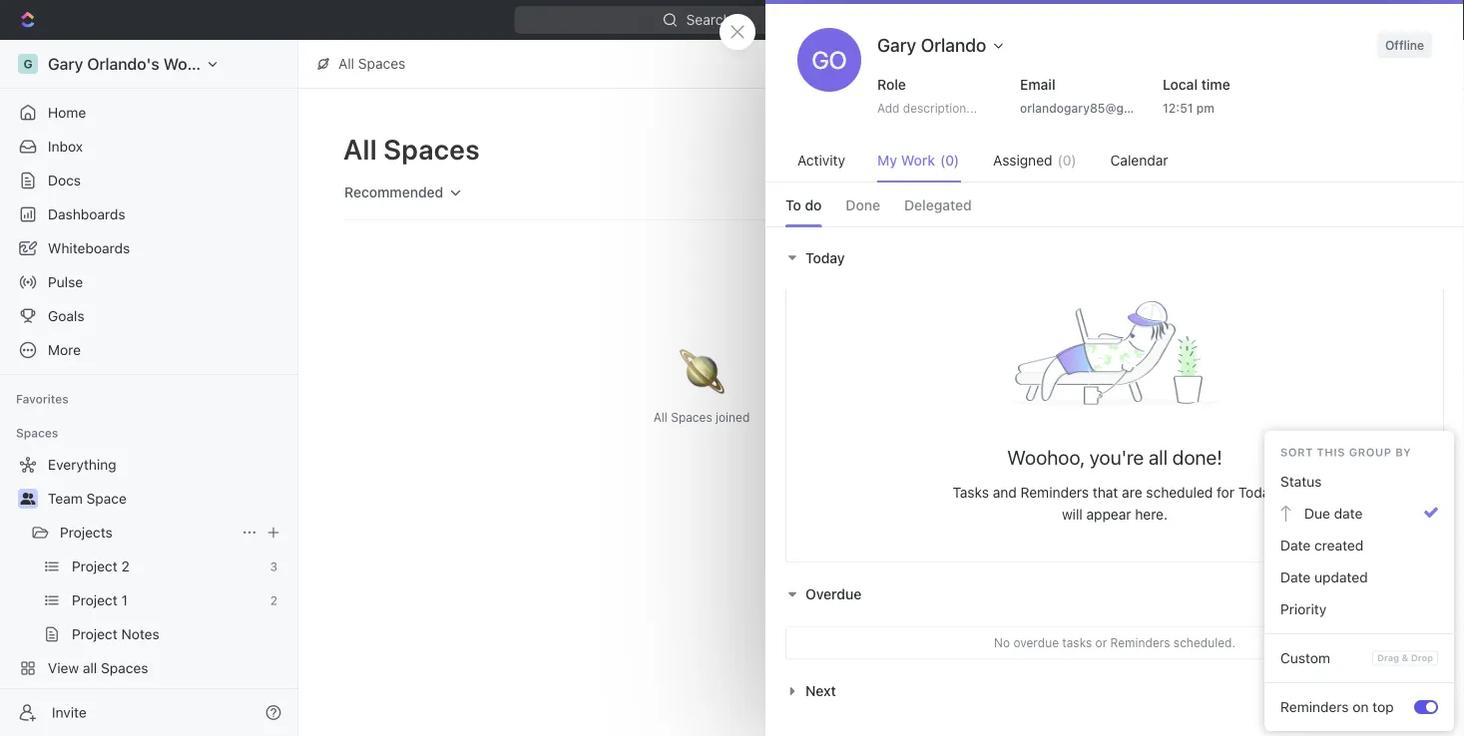 Task type: locate. For each thing, give the bounding box(es) containing it.
spaces
[[358, 55, 406, 72], [384, 132, 480, 165], [1176, 140, 1235, 161], [1119, 168, 1161, 182], [671, 410, 713, 424], [16, 426, 58, 440]]

date created button
[[1273, 530, 1447, 562]]

drag & drop
[[1378, 653, 1434, 664]]

excel & csv
[[1184, 652, 1249, 664]]

0 vertical spatial team space
[[1156, 220, 1237, 236]]

created
[[1315, 538, 1364, 554]]

date down due
[[1281, 538, 1311, 554]]

1 horizontal spatial new
[[1323, 11, 1352, 28]]

1 vertical spatial user group image
[[20, 493, 35, 505]]

1 vertical spatial reminders
[[1111, 636, 1171, 650]]

team space down in
[[1156, 220, 1237, 236]]

time
[[1202, 76, 1231, 93]]

no overdue tasks or reminders scheduled.
[[994, 636, 1236, 650]]

visible
[[1119, 140, 1172, 161]]

team space inside tree
[[48, 491, 127, 507]]

tree
[[8, 449, 290, 719]]

2 date from the top
[[1281, 570, 1311, 586]]

1 vertical spatial team
[[48, 491, 83, 507]]

today button
[[786, 250, 850, 266]]

date inside button
[[1281, 538, 1311, 554]]

due date button
[[1273, 498, 1447, 530]]

& for drag
[[1402, 653, 1409, 664]]

projects link
[[60, 517, 234, 549]]

0 horizontal spatial &
[[1215, 652, 1223, 664]]

reminders up will
[[1021, 484, 1089, 500]]

team space link
[[48, 483, 286, 515]]

sort this group by
[[1281, 446, 1412, 459]]

group
[[1350, 446, 1393, 459]]

0 vertical spatial user group image
[[1126, 223, 1138, 233]]

0 horizontal spatial reminders
[[1021, 484, 1089, 500]]

1 horizontal spatial space
[[1008, 141, 1048, 158]]

dashboards
[[48, 206, 125, 223]]

space inside new space button
[[1008, 141, 1048, 158]]

scheduled.
[[1174, 636, 1236, 650]]

docs link
[[8, 165, 290, 197]]

updated
[[1315, 570, 1369, 586]]

new for new
[[1323, 11, 1352, 28]]

reminders inside tasks and reminders that are scheduled for today will appear here.
[[1021, 484, 1089, 500]]

role add description...
[[878, 76, 978, 115]]

goals
[[48, 308, 84, 325]]

&
[[1215, 652, 1223, 664], [1402, 653, 1409, 664]]

0 vertical spatial all
[[338, 55, 355, 72]]

tasks
[[953, 484, 989, 500]]

0 horizontal spatial team space
[[48, 491, 127, 507]]

1 vertical spatial team space
[[48, 491, 127, 507]]

new inside new space button
[[976, 141, 1004, 158]]

favorites button
[[8, 387, 77, 411]]

spaces inside sidebar navigation
[[16, 426, 58, 440]]

home link
[[8, 97, 290, 129]]

reminders left on
[[1281, 699, 1349, 716]]

today inside tasks and reminders that are scheduled for today will appear here.
[[1239, 484, 1278, 500]]

space
[[1008, 141, 1048, 158], [1195, 220, 1237, 236], [86, 491, 127, 507]]

reminders right or
[[1111, 636, 1171, 650]]

2 vertical spatial space
[[86, 491, 127, 507]]

1 vertical spatial new
[[976, 141, 1004, 158]]

0 vertical spatial date
[[1281, 538, 1311, 554]]

left
[[1245, 168, 1264, 182]]

0 vertical spatial reminders
[[1021, 484, 1089, 500]]

0 vertical spatial new
[[1323, 11, 1352, 28]]

2 horizontal spatial reminders
[[1281, 699, 1349, 716]]

calendar
[[1111, 152, 1169, 169]]

1 vertical spatial all spaces
[[343, 132, 480, 165]]

joined
[[716, 410, 750, 424]]

excel & csv link
[[1160, 632, 1255, 682]]

status
[[1281, 474, 1322, 490]]

& right drag
[[1402, 653, 1409, 664]]

team space up projects
[[48, 491, 127, 507]]

are
[[1122, 484, 1143, 500]]

1 horizontal spatial team space
[[1156, 220, 1237, 236]]

go
[[812, 46, 847, 74]]

1 vertical spatial date
[[1281, 570, 1311, 586]]

& for excel
[[1215, 652, 1223, 664]]

& left csv
[[1215, 652, 1223, 664]]

no
[[994, 636, 1010, 650]]

0 vertical spatial today
[[806, 250, 845, 266]]

date
[[1281, 538, 1311, 554], [1281, 570, 1311, 586]]

0 vertical spatial space
[[1008, 141, 1048, 158]]

1 horizontal spatial team
[[1156, 220, 1192, 236]]

woohoo,
[[1008, 445, 1085, 469]]

shown
[[1164, 168, 1200, 182]]

all spaces
[[338, 55, 406, 72], [343, 132, 480, 165]]

today down activity
[[806, 250, 845, 266]]

new
[[1323, 11, 1352, 28], [976, 141, 1004, 158]]

new inside new button
[[1323, 11, 1352, 28]]

1 vertical spatial all
[[343, 132, 377, 165]]

team up projects
[[48, 491, 83, 507]]

date updated button
[[1273, 562, 1447, 594]]

date for date updated
[[1281, 570, 1311, 586]]

docs
[[48, 172, 81, 189]]

new space button
[[946, 134, 1060, 166]]

reminders on top
[[1281, 699, 1394, 716]]

0 horizontal spatial space
[[86, 491, 127, 507]]

team
[[1156, 220, 1192, 236], [48, 491, 83, 507]]

space down in
[[1195, 220, 1237, 236]]

you're
[[1090, 445, 1144, 469]]

team inside team space link
[[48, 491, 83, 507]]

today right the for
[[1239, 484, 1278, 500]]

by
[[1396, 446, 1412, 459]]

1 horizontal spatial user group image
[[1126, 223, 1138, 233]]

1 date from the top
[[1281, 538, 1311, 554]]

date up the priority
[[1281, 570, 1311, 586]]

0 horizontal spatial team
[[48, 491, 83, 507]]

space down email
[[1008, 141, 1048, 158]]

team down shown
[[1156, 220, 1192, 236]]

0 horizontal spatial new
[[976, 141, 1004, 158]]

user group image
[[1126, 223, 1138, 233], [20, 493, 35, 505]]

new right upgrade
[[1323, 11, 1352, 28]]

0 horizontal spatial user group image
[[20, 493, 35, 505]]

space inside team space link
[[86, 491, 127, 507]]

invite
[[52, 705, 87, 721]]

2 vertical spatial reminders
[[1281, 699, 1349, 716]]

team space
[[1156, 220, 1237, 236], [48, 491, 127, 507]]

tree containing team space
[[8, 449, 290, 719]]

1 horizontal spatial today
[[1239, 484, 1278, 500]]

0 horizontal spatial today
[[806, 250, 845, 266]]

space up projects
[[86, 491, 127, 507]]

visible spaces spaces shown in your left sidebar.
[[1119, 140, 1312, 182]]

activity
[[798, 152, 846, 169]]

new down description...
[[976, 141, 1004, 158]]

12:51
[[1163, 101, 1194, 115]]

reminders inside button
[[1281, 699, 1349, 716]]

1 vertical spatial today
[[1239, 484, 1278, 500]]

new space
[[976, 141, 1048, 158]]

0 vertical spatial team
[[1156, 220, 1192, 236]]

1 horizontal spatial &
[[1402, 653, 1409, 664]]

2 horizontal spatial space
[[1195, 220, 1237, 236]]

will
[[1062, 506, 1083, 523]]

inbox
[[48, 138, 83, 155]]

date inside "button"
[[1281, 570, 1311, 586]]

sort
[[1281, 446, 1314, 459]]

woohoo, you're all done! tab panel
[[766, 156, 1465, 723]]

pulse link
[[8, 267, 290, 299]]

tasks and reminders that are scheduled for today will appear here.
[[953, 484, 1278, 523]]

all spaces joined
[[654, 410, 750, 424]]

date created
[[1281, 538, 1364, 554]]



Task type: vqa. For each thing, say whether or not it's contained in the screenshot.
more
no



Task type: describe. For each thing, give the bounding box(es) containing it.
drag
[[1378, 653, 1400, 664]]

due date
[[1305, 506, 1363, 522]]

top
[[1373, 699, 1394, 716]]

date for date created
[[1281, 538, 1311, 554]]

that
[[1093, 484, 1119, 500]]

priority button
[[1273, 594, 1447, 626]]

overdue button
[[786, 586, 867, 602]]

home
[[48, 104, 86, 121]]

in
[[1204, 168, 1214, 182]]

status button
[[1273, 466, 1447, 498]]

1 vertical spatial space
[[1195, 220, 1237, 236]]

done!
[[1173, 445, 1223, 469]]

email orlandogary85@gmail.com
[[1020, 76, 1176, 115]]

2 vertical spatial all
[[654, 410, 668, 424]]

upgrade link
[[1192, 6, 1287, 34]]

assigned
[[994, 152, 1053, 169]]

or
[[1096, 636, 1108, 650]]

woohoo, you're all done!
[[1008, 445, 1223, 469]]

⌘k
[[862, 11, 884, 28]]

tasks
[[1063, 636, 1093, 650]]

projects
[[60, 525, 113, 541]]

local time 12:51 pm
[[1163, 76, 1231, 115]]

sidebar.
[[1267, 168, 1312, 182]]

role
[[878, 76, 906, 93]]

appear
[[1087, 506, 1132, 523]]

0 vertical spatial all spaces
[[338, 55, 406, 72]]

add
[[878, 101, 900, 115]]

favorites
[[16, 392, 69, 406]]

tree inside sidebar navigation
[[8, 449, 290, 719]]

date updated
[[1281, 570, 1369, 586]]

on
[[1353, 699, 1369, 716]]

search...
[[687, 11, 744, 28]]

offline
[[1386, 38, 1425, 52]]

this
[[1317, 446, 1346, 459]]

reminders on top button
[[1273, 692, 1415, 724]]

my
[[878, 152, 898, 169]]

new button
[[1295, 4, 1364, 36]]

scheduled
[[1147, 484, 1213, 500]]

upgrade
[[1219, 11, 1277, 28]]

for
[[1217, 484, 1235, 500]]

sidebar navigation
[[0, 40, 299, 737]]

excel
[[1184, 652, 1212, 664]]

local
[[1163, 76, 1198, 93]]

dashboards link
[[8, 199, 290, 231]]

date
[[1335, 506, 1363, 522]]

your
[[1217, 168, 1242, 182]]

inbox link
[[8, 131, 290, 163]]

whiteboards link
[[8, 233, 290, 265]]

due
[[1305, 506, 1331, 522]]

whiteboards
[[48, 240, 130, 257]]

my work
[[878, 152, 936, 169]]

description...
[[903, 101, 978, 115]]

csv
[[1226, 652, 1249, 664]]

here.
[[1136, 506, 1168, 523]]

custom
[[1281, 650, 1331, 667]]

orlandogary85@gmail.com
[[1020, 101, 1176, 115]]

user group image inside sidebar navigation
[[20, 493, 35, 505]]

1 horizontal spatial reminders
[[1111, 636, 1171, 650]]

goals link
[[8, 301, 290, 332]]

work
[[901, 152, 936, 169]]

new for new space
[[976, 141, 1004, 158]]

email
[[1020, 76, 1056, 93]]

all
[[1149, 445, 1168, 469]]

and
[[993, 484, 1017, 500]]

drop
[[1412, 653, 1434, 664]]

overdue
[[806, 586, 862, 602]]

add description... button
[[870, 96, 1002, 120]]



